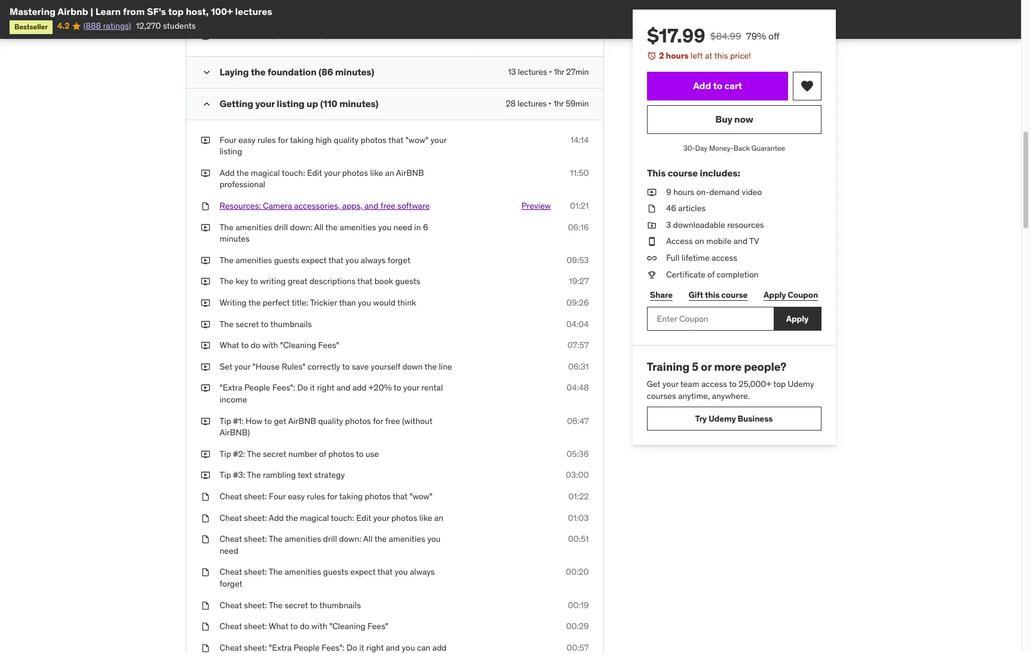 Task type: describe. For each thing, give the bounding box(es) containing it.
1 vertical spatial fees"
[[368, 621, 389, 632]]

add the magical touch: edit your photos like an airbnb professional
[[220, 167, 424, 190]]

right inside the "extra people fees": do it right and add +20% to your rental income
[[317, 382, 335, 393]]

add to cart button
[[647, 72, 788, 100]]

0 vertical spatial lectures
[[235, 5, 272, 17]]

sheet: for cheat sheet: four easy rules for taking photos that "wow"
[[244, 491, 267, 502]]

04:04
[[567, 318, 589, 329]]

lectures for laying the foundation (86 minutes)
[[518, 66, 548, 77]]

laying the foundation (86 minutes)
[[220, 66, 375, 78]]

getting
[[220, 97, 253, 109]]

1 horizontal spatial an
[[435, 512, 444, 523]]

1 vertical spatial edit
[[357, 512, 372, 523]]

xsmall image for four easy rules for taking high quality photos that "wow" your listing
[[201, 134, 210, 146]]

0 vertical spatial what
[[220, 340, 239, 351]]

xsmall image for the amenities drill down: all the amenities you need in 6 minutes
[[201, 222, 210, 233]]

the amenities drill down: all the amenities you need in 6 minutes
[[220, 222, 428, 244]]

courses
[[647, 390, 677, 401]]

0 vertical spatial this
[[715, 50, 728, 61]]

laying
[[220, 66, 249, 78]]

pdf
[[409, 30, 425, 41]]

79%
[[746, 30, 766, 42]]

certificate
[[666, 269, 706, 280]]

forget inside cheat sheet: the amenities guests expect that you always forget
[[220, 578, 243, 589]]

1 vertical spatial like
[[420, 512, 433, 523]]

cheat sheet: add the magical touch: edit your photos like an
[[220, 512, 444, 523]]

xsmall image for the amenities guests expect that you always forget
[[201, 255, 210, 266]]

and left 'tv'
[[734, 236, 748, 247]]

46 articles
[[666, 203, 706, 214]]

3
[[666, 219, 671, 230]]

xsmall image for cheat sheet: "extra people fees": do it right and you can add
[[201, 642, 210, 653]]

lifetime
[[682, 252, 710, 263]]

the right laying
[[251, 66, 266, 78]]

now
[[735, 113, 754, 125]]

#2:
[[233, 448, 245, 459]]

0 horizontal spatial expect
[[302, 255, 327, 265]]

small image
[[201, 98, 213, 110]]

cheat for cheat sheet: "extra people fees": do it right and you can add
[[220, 642, 242, 653]]

cheat for cheat sheet: what to do with "cleaning fees"
[[220, 621, 242, 632]]

Enter Coupon text field
[[647, 307, 774, 331]]

sf's
[[147, 5, 166, 17]]

"extra inside the "extra people fees": do it right and add +20% to your rental income
[[220, 382, 243, 393]]

day
[[696, 143, 708, 152]]

4.2
[[57, 21, 69, 31]]

00:19
[[568, 599, 589, 610]]

the key to writing great descriptions that book guests
[[220, 276, 421, 287]]

hours for 9
[[674, 186, 695, 197]]

2 sheets, from the left
[[301, 30, 328, 41]]

think
[[398, 297, 417, 308]]

1 vertical spatial review
[[220, 30, 247, 41]]

bestseller
[[14, 22, 48, 31]]

small image
[[201, 66, 213, 78]]

0 horizontal spatial guests
[[274, 255, 300, 265]]

to down perfect
[[261, 318, 269, 329]]

section
[[220, 9, 248, 19]]

review sheets, cheat sheets, resources - all in one pdf
[[220, 30, 425, 41]]

photos inside tip #1: how to get airbnb quality photos for free (without airbnb)
[[345, 415, 371, 426]]

13 lectures • 1hr 27min
[[508, 66, 589, 77]]

|
[[90, 5, 93, 17]]

to right key
[[251, 276, 258, 287]]

0 vertical spatial do
[[251, 340, 260, 351]]

cheat sheet: the secret to thumbnails
[[220, 599, 361, 610]]

on-
[[697, 186, 710, 197]]

11:50
[[571, 167, 589, 178]]

1 horizontal spatial touch:
[[331, 512, 354, 523]]

0 vertical spatial resources
[[330, 30, 366, 41]]

xsmall image for "extra people fees": do it right and add +20% to your rental income
[[201, 382, 210, 394]]

05:36
[[567, 448, 589, 459]]

line
[[439, 361, 453, 372]]

an inside add the magical touch: edit your photos like an airbnb professional
[[385, 167, 395, 178]]

0 horizontal spatial thumbnails
[[271, 318, 312, 329]]

photos inside add the magical touch: edit your photos like an airbnb professional
[[343, 167, 368, 178]]

add inside the "extra people fees": do it right and add +20% to your rental income
[[353, 382, 367, 393]]

to inside button
[[713, 80, 723, 91]]

udemy inside try udemy business link
[[709, 413, 736, 424]]

cheat sheet: four easy rules for taking photos that "wow"
[[220, 491, 433, 502]]

can
[[417, 642, 431, 653]]

anytime,
[[679, 390, 711, 401]]

demand
[[710, 186, 740, 197]]

01:22
[[569, 491, 589, 502]]

key
[[236, 276, 249, 287]]

expect inside cheat sheet: the amenities guests expect that you always forget
[[351, 566, 376, 577]]

1 horizontal spatial with
[[312, 621, 328, 632]]

would
[[374, 297, 396, 308]]

the inside add the magical touch: edit your photos like an airbnb professional
[[237, 167, 249, 178]]

0 vertical spatial minutes)
[[335, 66, 375, 78]]

14:14
[[571, 134, 589, 145]]

amenities inside cheat sheet: the amenities guests expect that you always forget
[[285, 566, 321, 577]]

0 horizontal spatial always
[[361, 255, 386, 265]]

this course includes:
[[647, 167, 740, 179]]

great
[[288, 276, 308, 287]]

high
[[316, 134, 332, 145]]

apply for apply
[[787, 313, 809, 324]]

guests inside cheat sheet: the amenities guests expect that you always forget
[[323, 566, 349, 577]]

this
[[647, 167, 666, 179]]

the inside the amenities drill down: all the amenities you need in 6 minutes
[[326, 222, 338, 232]]

or
[[702, 359, 712, 374]]

top inside training 5 or more people? get your team access to 25,000+ top udemy courses anytime, anywhere.
[[774, 378, 786, 389]]

and inside the "extra people fees": do it right and add +20% to your rental income
[[337, 382, 351, 393]]

(888 ratings)
[[83, 21, 131, 31]]

sheet: for cheat sheet: the amenities guests expect that you always forget
[[244, 566, 267, 577]]

1 horizontal spatial do
[[300, 621, 310, 632]]

1 horizontal spatial listing
[[277, 97, 305, 109]]

it inside cheat sheet: "extra people fees": do it right and you can add
[[360, 642, 365, 653]]

all inside cheat sheet: the amenities drill down: all the amenities you need
[[363, 533, 373, 544]]

fees": inside cheat sheet: "extra people fees": do it right and you can add
[[322, 642, 345, 653]]

0 horizontal spatial "cleaning
[[280, 340, 316, 351]]

to left save on the bottom left of page
[[342, 361, 350, 372]]

to down cheat sheet: the secret to thumbnails
[[291, 621, 298, 632]]

1 vertical spatial taking
[[340, 491, 363, 502]]

trickier
[[310, 297, 338, 308]]

"wow" for four easy rules for taking high quality photos that "wow" your listing
[[406, 134, 429, 145]]

from
[[123, 5, 145, 17]]

00:29
[[567, 621, 589, 632]]

apps,
[[343, 200, 363, 211]]

30-day money-back guarantee
[[684, 143, 786, 152]]

1 horizontal spatial thumbnails
[[320, 599, 361, 610]]

cheat for cheat sheet: the secret to thumbnails
[[220, 599, 242, 610]]

0 vertical spatial forget
[[388, 255, 411, 265]]

the right writing
[[249, 297, 261, 308]]

lectures for getting your listing up (110 minutes)
[[518, 98, 547, 109]]

you inside cheat sheet: "extra people fees": do it right and you can add
[[402, 642, 415, 653]]

touch: inside add the magical touch: edit your photos like an airbnb professional
[[282, 167, 305, 178]]

0 horizontal spatial course
[[668, 167, 698, 179]]

on
[[695, 236, 705, 247]]

anywhere.
[[713, 390, 751, 401]]

0 vertical spatial access
[[712, 252, 738, 263]]

1 horizontal spatial course
[[722, 289, 748, 300]]

udemy inside training 5 or more people? get your team access to 25,000+ top udemy courses anytime, anywhere.
[[788, 378, 815, 389]]

airbnb inside tip #1: how to get airbnb quality photos for free (without airbnb)
[[288, 415, 316, 426]]

do inside the "extra people fees": do it right and add +20% to your rental income
[[297, 382, 308, 393]]

1 sheets, from the left
[[249, 30, 276, 41]]

professional
[[220, 179, 265, 190]]

learn
[[96, 5, 121, 17]]

in inside the amenities drill down: all the amenities you need in 6 minutes
[[415, 222, 421, 232]]

full
[[666, 252, 680, 263]]

13
[[508, 66, 516, 77]]

you inside cheat sheet: the amenities guests expect that you always forget
[[395, 566, 408, 577]]

resources: camera accessories, apps, and free software
[[220, 200, 430, 211]]

+20%
[[369, 382, 392, 393]]

01:03
[[568, 512, 589, 523]]

1 vertical spatial minutes)
[[340, 97, 379, 109]]

full lifetime access
[[666, 252, 738, 263]]

the inside cheat sheet: the amenities drill down: all the amenities you need
[[269, 533, 283, 544]]

cheat sheet: the amenities guests expect that you always forget
[[220, 566, 435, 589]]

add for add to cart
[[693, 80, 711, 91]]

than
[[339, 297, 356, 308]]

the inside the amenities drill down: all the amenities you need in 6 minutes
[[220, 222, 234, 232]]

cheat for cheat sheet: the amenities drill down: all the amenities you need
[[220, 533, 242, 544]]

"house
[[253, 361, 280, 372]]

add inside cheat sheet: "extra people fees": do it right and you can add
[[433, 642, 447, 653]]

for inside tip #1: how to get airbnb quality photos for free (without airbnb)
[[373, 415, 384, 426]]

to inside training 5 or more people? get your team access to 25,000+ top udemy courses anytime, anywhere.
[[730, 378, 737, 389]]

getting your listing up (110 minutes)
[[220, 97, 379, 109]]

all inside the amenities drill down: all the amenities you need in 6 minutes
[[314, 222, 324, 232]]

team
[[681, 378, 700, 389]]

06:16
[[568, 222, 589, 232]]

1hr for laying the foundation (86 minutes)
[[554, 66, 565, 77]]

to down the secret to thumbnails
[[241, 340, 249, 351]]

rental
[[422, 382, 443, 393]]

accessories,
[[294, 200, 341, 211]]

1 vertical spatial this
[[706, 289, 720, 300]]

title:
[[292, 297, 309, 308]]

articles
[[678, 203, 706, 214]]

gift
[[689, 289, 704, 300]]

gift this course
[[689, 289, 748, 300]]

need inside the amenities drill down: all the amenities you need in 6 minutes
[[394, 222, 413, 232]]

all
[[374, 30, 382, 41]]

1 horizontal spatial resources
[[728, 219, 764, 230]]

5
[[693, 359, 699, 374]]

0 horizontal spatial with
[[263, 340, 278, 351]]

cheat for cheat sheet: four easy rules for taking photos that "wow"
[[220, 491, 242, 502]]

writing
[[260, 276, 286, 287]]

set your "house rules" correctly to save yourself down the line
[[220, 361, 453, 372]]

28
[[506, 98, 516, 109]]

1 horizontal spatial for
[[327, 491, 338, 502]]



Task type: locate. For each thing, give the bounding box(es) containing it.
course down completion
[[722, 289, 748, 300]]

your inside training 5 or more people? get your team access to 25,000+ top udemy courses anytime, anywhere.
[[663, 378, 679, 389]]

udemy right try
[[709, 413, 736, 424]]

xsmall image for cheat sheet: the amenities guests expect that you always forget
[[201, 566, 210, 578]]

right down the correctly
[[317, 382, 335, 393]]

students
[[163, 21, 196, 31]]

book
[[375, 276, 394, 287]]

listing up professional
[[220, 146, 242, 157]]

add for add the magical touch: edit your photos like an airbnb professional
[[220, 167, 235, 178]]

course up the "9"
[[668, 167, 698, 179]]

fees" up cheat sheet: "extra people fees": do it right and you can add
[[368, 621, 389, 632]]

and down set your "house rules" correctly to save yourself down the line
[[337, 382, 351, 393]]

"cleaning up cheat sheet: "extra people fees": do it right and you can add
[[330, 621, 366, 632]]

tip for tip #3: the rambling text strategy
[[220, 470, 231, 480]]

2 cheat from the top
[[220, 512, 242, 523]]

photos inside four easy rules for taking high quality photos that "wow" your listing
[[361, 134, 387, 145]]

in right all
[[384, 30, 391, 41]]

resources
[[330, 30, 366, 41], [728, 219, 764, 230]]

• left "59min"
[[549, 98, 552, 109]]

6 sheet: from the top
[[244, 621, 267, 632]]

0 vertical spatial easy
[[239, 134, 256, 145]]

5 cheat from the top
[[220, 599, 242, 610]]

0 vertical spatial touch:
[[282, 167, 305, 178]]

tip for tip #1: how to get airbnb quality photos for free (without airbnb)
[[220, 415, 231, 426]]

of right number
[[319, 448, 327, 459]]

you inside cheat sheet: the amenities drill down: all the amenities you need
[[428, 533, 441, 544]]

do inside cheat sheet: "extra people fees": do it right and you can add
[[347, 642, 358, 653]]

cheat inside cheat sheet: the amenities guests expect that you always forget
[[220, 566, 242, 577]]

1 vertical spatial thumbnails
[[320, 599, 361, 610]]

1 vertical spatial all
[[363, 533, 373, 544]]

0 vertical spatial 1hr
[[554, 66, 565, 77]]

1 horizontal spatial people
[[294, 642, 320, 653]]

"extra up the income
[[220, 382, 243, 393]]

taking left high
[[290, 134, 314, 145]]

for down +20%
[[373, 415, 384, 426]]

drill inside cheat sheet: the amenities drill down: all the amenities you need
[[323, 533, 337, 544]]

1 vertical spatial down:
[[339, 533, 362, 544]]

1 horizontal spatial what
[[269, 621, 289, 632]]

always
[[361, 255, 386, 265], [410, 566, 435, 577]]

what down cheat sheet: the secret to thumbnails
[[269, 621, 289, 632]]

thumbnails down cheat sheet: the amenities guests expect that you always forget
[[320, 599, 361, 610]]

0 vertical spatial fees"
[[318, 340, 339, 351]]

5 sheet: from the top
[[244, 599, 267, 610]]

1 vertical spatial for
[[373, 415, 384, 426]]

1 horizontal spatial fees"
[[368, 621, 389, 632]]

rules down getting your listing up (110 minutes)
[[258, 134, 276, 145]]

1 1hr from the top
[[554, 66, 565, 77]]

apply for apply coupon
[[764, 289, 787, 300]]

writing
[[220, 297, 247, 308]]

down: down "accessories,"
[[290, 222, 313, 232]]

1 vertical spatial airbnb
[[288, 415, 316, 426]]

guarantee
[[752, 143, 786, 152]]

magical inside add the magical touch: edit your photos like an airbnb professional
[[251, 167, 280, 178]]

1 sheet: from the top
[[244, 491, 267, 502]]

lectures right the 13
[[518, 66, 548, 77]]

1 horizontal spatial udemy
[[788, 378, 815, 389]]

quality down the "extra people fees": do it right and add +20% to your rental income
[[318, 415, 343, 426]]

of down full lifetime access
[[708, 269, 715, 280]]

drill inside the amenities drill down: all the amenities you need in 6 minutes
[[274, 222, 288, 232]]

guests
[[274, 255, 300, 265], [396, 276, 421, 287], [323, 566, 349, 577]]

1 tip from the top
[[220, 415, 231, 426]]

all down "accessories,"
[[314, 222, 324, 232]]

lectures right 28
[[518, 98, 547, 109]]

it inside the "extra people fees": do it right and add +20% to your rental income
[[310, 382, 315, 393]]

apply down 'coupon'
[[787, 313, 809, 324]]

rules down text
[[307, 491, 325, 502]]

2 vertical spatial add
[[269, 512, 284, 523]]

training
[[647, 359, 690, 374]]

udemy right 25,000+
[[788, 378, 815, 389]]

sheet: inside cheat sheet: the amenities guests expect that you always forget
[[244, 566, 267, 577]]

1 vertical spatial add
[[220, 167, 235, 178]]

"cleaning
[[280, 340, 316, 351], [330, 621, 366, 632]]

1 vertical spatial what
[[269, 621, 289, 632]]

0 horizontal spatial listing
[[220, 146, 242, 157]]

cheat sheet: the amenities drill down: all the amenities you need
[[220, 533, 441, 556]]

2 vertical spatial for
[[327, 491, 338, 502]]

add down 2 hours left at this price!
[[693, 80, 711, 91]]

this right gift
[[706, 289, 720, 300]]

2 vertical spatial secret
[[285, 599, 308, 610]]

1 horizontal spatial forget
[[388, 255, 411, 265]]

"extra down cheat sheet: what to do with "cleaning fees"
[[269, 642, 292, 653]]

what
[[220, 340, 239, 351], [269, 621, 289, 632]]

udemy
[[788, 378, 815, 389], [709, 413, 736, 424]]

the down resources: camera accessories, apps, and free software button
[[326, 222, 338, 232]]

1 horizontal spatial "extra
[[269, 642, 292, 653]]

tip left #3:
[[220, 470, 231, 480]]

the up professional
[[237, 167, 249, 178]]

hours right the "9"
[[674, 186, 695, 197]]

1 cheat from the top
[[220, 491, 242, 502]]

down:
[[290, 222, 313, 232], [339, 533, 362, 544]]

the down the cheat sheet: four easy rules for taking photos that "wow"
[[286, 512, 298, 523]]

1 vertical spatial in
[[415, 222, 421, 232]]

minutes) right (86
[[335, 66, 375, 78]]

apply coupon button
[[761, 283, 822, 307]]

top up the students
[[168, 5, 184, 17]]

easy inside four easy rules for taking high quality photos that "wow" your listing
[[239, 134, 256, 145]]

airbnb
[[58, 5, 88, 17]]

1 horizontal spatial rules
[[307, 491, 325, 502]]

to right +20%
[[394, 382, 402, 393]]

0 horizontal spatial all
[[314, 222, 324, 232]]

easy
[[239, 134, 256, 145], [288, 491, 305, 502]]

1 vertical spatial 1hr
[[554, 98, 564, 109]]

edit down four easy rules for taking high quality photos that "wow" your listing at the top of the page
[[307, 167, 322, 178]]

with up "house
[[263, 340, 278, 351]]

people?
[[745, 359, 787, 374]]

to up anywhere.
[[730, 378, 737, 389]]

down: inside cheat sheet: the amenities drill down: all the amenities you need
[[339, 533, 362, 544]]

1 horizontal spatial all
[[363, 533, 373, 544]]

xsmall image for writing the perfect title: trickier than you would think
[[201, 297, 210, 309]]

magical down the cheat sheet: four easy rules for taking photos that "wow"
[[300, 512, 329, 523]]

try udemy business link
[[647, 407, 822, 431]]

people inside cheat sheet: "extra people fees": do it right and you can add
[[294, 642, 320, 653]]

quality inside tip #1: how to get airbnb quality photos for free (without airbnb)
[[318, 415, 343, 426]]

rules inside four easy rules for taking high quality photos that "wow" your listing
[[258, 134, 276, 145]]

0 vertical spatial rules
[[258, 134, 276, 145]]

like inside add the magical touch: edit your photos like an airbnb professional
[[370, 167, 383, 178]]

to left use
[[356, 448, 364, 459]]

sheet: for cheat sheet: the amenities drill down: all the amenities you need
[[244, 533, 267, 544]]

1 horizontal spatial guests
[[323, 566, 349, 577]]

quality for high
[[334, 134, 359, 145]]

always inside cheat sheet: the amenities guests expect that you always forget
[[410, 566, 435, 577]]

touch: down the cheat sheet: four easy rules for taking photos that "wow"
[[331, 512, 354, 523]]

airbnb)
[[220, 427, 250, 438]]

your inside add the magical touch: edit your photos like an airbnb professional
[[324, 167, 340, 178]]

1 horizontal spatial add
[[269, 512, 284, 523]]

1 vertical spatial do
[[300, 621, 310, 632]]

-
[[368, 30, 372, 41]]

0 horizontal spatial add
[[220, 167, 235, 178]]

the secret to thumbnails
[[220, 318, 312, 329]]

video
[[742, 186, 762, 197]]

1 horizontal spatial like
[[420, 512, 433, 523]]

add right can
[[433, 642, 447, 653]]

0 vertical spatial udemy
[[788, 378, 815, 389]]

add inside button
[[693, 80, 711, 91]]

to up cheat sheet: what to do with "cleaning fees"
[[310, 599, 318, 610]]

completion
[[717, 269, 759, 280]]

free left software
[[381, 200, 396, 211]]

right inside cheat sheet: "extra people fees": do it right and you can add
[[367, 642, 384, 653]]

0 vertical spatial for
[[278, 134, 288, 145]]

airbnb
[[396, 167, 424, 178], [288, 415, 316, 426]]

top
[[168, 5, 184, 17], [774, 378, 786, 389]]

1 vertical spatial hours
[[674, 186, 695, 197]]

1 horizontal spatial four
[[269, 491, 286, 502]]

1 vertical spatial guests
[[396, 276, 421, 287]]

four down rambling
[[269, 491, 286, 502]]

• for laying the foundation (86 minutes)
[[549, 66, 552, 77]]

to inside the "extra people fees": do it right and add +20% to your rental income
[[394, 382, 402, 393]]

sheet: for cheat sheet: add the magical touch: edit your photos like an
[[244, 512, 267, 523]]

0 horizontal spatial down:
[[290, 222, 313, 232]]

sheet: for cheat sheet: "extra people fees": do it right and you can add
[[244, 642, 267, 653]]

people down cheat sheet: what to do with "cleaning fees"
[[294, 642, 320, 653]]

do down cheat sheet: what to do with "cleaning fees"
[[347, 642, 358, 653]]

access down mobile
[[712, 252, 738, 263]]

drill
[[274, 222, 288, 232], [323, 533, 337, 544]]

that inside four easy rules for taking high quality photos that "wow" your listing
[[389, 134, 404, 145]]

xsmall image for set your "house rules" correctly to save yourself down the line
[[201, 361, 210, 373]]

the left line
[[425, 361, 437, 372]]

writing the perfect title: trickier than you would think
[[220, 297, 417, 308]]

guests down cheat sheet: the amenities drill down: all the amenities you need
[[323, 566, 349, 577]]

add left +20%
[[353, 382, 367, 393]]

1 horizontal spatial of
[[708, 269, 715, 280]]

sheet: inside cheat sheet: "extra people fees": do it right and you can add
[[244, 642, 267, 653]]

access on mobile and tv
[[666, 236, 759, 247]]

how
[[246, 415, 263, 426]]

2 horizontal spatial for
[[373, 415, 384, 426]]

apply button
[[774, 307, 822, 331]]

review right 1
[[256, 9, 282, 19]]

0 horizontal spatial in
[[384, 30, 391, 41]]

hours for 2
[[666, 50, 689, 61]]

0 horizontal spatial airbnb
[[288, 415, 316, 426]]

0 vertical spatial secret
[[236, 318, 259, 329]]

in
[[384, 30, 391, 41], [415, 222, 421, 232]]

0 horizontal spatial sheets,
[[249, 30, 276, 41]]

drill down cheat sheet: add the magical touch: edit your photos like an
[[323, 533, 337, 544]]

0 vertical spatial of
[[708, 269, 715, 280]]

the inside cheat sheet: the amenities drill down: all the amenities you need
[[375, 533, 387, 544]]

people
[[245, 382, 270, 393], [294, 642, 320, 653]]

0 horizontal spatial people
[[245, 382, 270, 393]]

people inside the "extra people fees": do it right and add +20% to your rental income
[[245, 382, 270, 393]]

cheat
[[278, 30, 299, 41]]

this right at
[[715, 50, 728, 61]]

down: inside the amenities drill down: all the amenities you need in 6 minutes
[[290, 222, 313, 232]]

1 horizontal spatial fees":
[[322, 642, 345, 653]]

price!
[[730, 50, 751, 61]]

"cleaning up rules"
[[280, 340, 316, 351]]

and left can
[[386, 642, 400, 653]]

0 horizontal spatial of
[[319, 448, 327, 459]]

0 horizontal spatial easy
[[239, 134, 256, 145]]

secret up rambling
[[263, 448, 287, 459]]

2 horizontal spatial guests
[[396, 276, 421, 287]]

for down getting your listing up (110 minutes)
[[278, 134, 288, 145]]

apply left 'coupon'
[[764, 289, 787, 300]]

free inside button
[[381, 200, 396, 211]]

(86
[[319, 66, 333, 78]]

review down 'section'
[[220, 30, 247, 41]]

12,270
[[136, 21, 161, 31]]

airbnb inside add the magical touch: edit your photos like an airbnb professional
[[396, 167, 424, 178]]

tip left #1:
[[220, 415, 231, 426]]

3 cheat from the top
[[220, 533, 242, 544]]

03:00
[[566, 470, 589, 480]]

for up cheat sheet: add the magical touch: edit your photos like an
[[327, 491, 338, 502]]

1 vertical spatial of
[[319, 448, 327, 459]]

0 horizontal spatial magical
[[251, 167, 280, 178]]

4 cheat from the top
[[220, 566, 242, 577]]

taking up cheat sheet: add the magical touch: edit your photos like an
[[340, 491, 363, 502]]

0 horizontal spatial add
[[353, 382, 367, 393]]

1 horizontal spatial top
[[774, 378, 786, 389]]

2 1hr from the top
[[554, 98, 564, 109]]

1 vertical spatial need
[[220, 545, 239, 556]]

free inside tip #1: how to get airbnb quality photos for free (without airbnb)
[[386, 415, 400, 426]]

the down cheat sheet: add the magical touch: edit your photos like an
[[375, 533, 387, 544]]

0 vertical spatial course
[[668, 167, 698, 179]]

secret down writing
[[236, 318, 259, 329]]

• for getting your listing up (110 minutes)
[[549, 98, 552, 109]]

9 hours on-demand video
[[666, 186, 762, 197]]

the amenities guests expect that you always forget
[[220, 255, 411, 265]]

buy now
[[716, 113, 754, 125]]

1 horizontal spatial edit
[[357, 512, 372, 523]]

1hr
[[554, 66, 565, 77], [554, 98, 564, 109]]

share
[[651, 289, 673, 300]]

airbnb right get
[[288, 415, 316, 426]]

1 horizontal spatial review
[[256, 9, 282, 19]]

review
[[256, 9, 282, 19], [220, 30, 247, 41]]

the inside cheat sheet: the amenities guests expect that you always forget
[[269, 566, 283, 577]]

1 vertical spatial tip
[[220, 448, 231, 459]]

"wow"
[[406, 134, 429, 145], [410, 491, 433, 502]]

0 horizontal spatial edit
[[307, 167, 322, 178]]

cheat for cheat sheet: the amenities guests expect that you always forget
[[220, 566, 242, 577]]

3 tip from the top
[[220, 470, 231, 480]]

touch:
[[282, 167, 305, 178], [331, 512, 354, 523]]

access inside training 5 or more people? get your team access to 25,000+ top udemy courses anytime, anywhere.
[[702, 378, 728, 389]]

28 lectures • 1hr 59min
[[506, 98, 589, 109]]

0 horizontal spatial fees":
[[272, 382, 295, 393]]

add inside add the magical touch: edit your photos like an airbnb professional
[[220, 167, 235, 178]]

wishlist image
[[800, 79, 815, 93]]

and inside button
[[365, 200, 379, 211]]

edit inside add the magical touch: edit your photos like an airbnb professional
[[307, 167, 322, 178]]

fees": down rules"
[[272, 382, 295, 393]]

taking
[[290, 134, 314, 145], [340, 491, 363, 502]]

access
[[712, 252, 738, 263], [702, 378, 728, 389]]

rambling
[[263, 470, 296, 480]]

guests up think
[[396, 276, 421, 287]]

do down rules"
[[297, 382, 308, 393]]

quality right high
[[334, 134, 359, 145]]

tip #2: the secret number of photos to use
[[220, 448, 379, 459]]

sheet: inside cheat sheet: the amenities drill down: all the amenities you need
[[244, 533, 267, 544]]

edit
[[307, 167, 322, 178], [357, 512, 372, 523]]

100+
[[211, 5, 233, 17]]

3 downloadable resources
[[666, 219, 764, 230]]

need inside cheat sheet: the amenities drill down: all the amenities you need
[[220, 545, 239, 556]]

off
[[769, 30, 780, 42]]

0 horizontal spatial need
[[220, 545, 239, 556]]

descriptions
[[310, 276, 356, 287]]

touch: up camera
[[282, 167, 305, 178]]

"wow" for cheat sheet: four easy rules for taking photos that "wow"
[[410, 491, 433, 502]]

4 sheet: from the top
[[244, 566, 267, 577]]

0 vertical spatial airbnb
[[396, 167, 424, 178]]

1 vertical spatial access
[[702, 378, 728, 389]]

0 vertical spatial an
[[385, 167, 395, 178]]

you inside the amenities drill down: all the amenities you need in 6 minutes
[[379, 222, 392, 232]]

that
[[389, 134, 404, 145], [329, 255, 344, 265], [358, 276, 373, 287], [393, 491, 408, 502], [378, 566, 393, 577]]

and inside cheat sheet: "extra people fees": do it right and you can add
[[386, 642, 400, 653]]

cart
[[725, 80, 742, 91]]

listing
[[277, 97, 305, 109], [220, 146, 242, 157]]

1 horizontal spatial magical
[[300, 512, 329, 523]]

secret for #2:
[[263, 448, 287, 459]]

1 vertical spatial free
[[386, 415, 400, 426]]

sheet: for cheat sheet: the secret to thumbnails
[[244, 599, 267, 610]]

apply inside button
[[764, 289, 787, 300]]

xsmall image
[[201, 9, 210, 20], [201, 30, 210, 42], [201, 167, 210, 179], [647, 186, 657, 198], [201, 200, 210, 212], [647, 203, 657, 215], [647, 236, 657, 248], [647, 252, 657, 264], [647, 269, 657, 281], [201, 276, 210, 288], [201, 318, 210, 330], [201, 340, 210, 351], [201, 415, 210, 427], [201, 448, 210, 460], [201, 470, 210, 481], [201, 491, 210, 503], [201, 512, 210, 524], [201, 533, 210, 545], [201, 599, 210, 611]]

magical up professional
[[251, 167, 280, 178]]

0 vertical spatial add
[[353, 382, 367, 393]]

thumbnails
[[271, 318, 312, 329], [320, 599, 361, 610]]

0 horizontal spatial touch:
[[282, 167, 305, 178]]

0 horizontal spatial "extra
[[220, 382, 243, 393]]

one
[[393, 30, 407, 41]]

cheat inside cheat sheet: the amenities drill down: all the amenities you need
[[220, 533, 242, 544]]

in left 6
[[415, 222, 421, 232]]

try udemy business
[[696, 413, 773, 424]]

minutes)
[[335, 66, 375, 78], [340, 97, 379, 109]]

top down 'people?'
[[774, 378, 786, 389]]

tip left #2:
[[220, 448, 231, 459]]

tip inside tip #1: how to get airbnb quality photos for free (without airbnb)
[[220, 415, 231, 426]]

listing left up
[[277, 97, 305, 109]]

0 horizontal spatial an
[[385, 167, 395, 178]]

save
[[352, 361, 369, 372]]

all down cheat sheet: add the magical touch: edit your photos like an
[[363, 533, 373, 544]]

to inside tip #1: how to get airbnb quality photos for free (without airbnb)
[[265, 415, 272, 426]]

apply inside "button"
[[787, 313, 809, 324]]

46
[[666, 203, 676, 214]]

7 cheat from the top
[[220, 642, 242, 653]]

1 vertical spatial "wow"
[[410, 491, 433, 502]]

four inside four easy rules for taking high quality photos that "wow" your listing
[[220, 134, 237, 145]]

1 vertical spatial easy
[[288, 491, 305, 502]]

1 vertical spatial resources
[[728, 219, 764, 230]]

add down rambling
[[269, 512, 284, 523]]

3 sheet: from the top
[[244, 533, 267, 544]]

add
[[693, 80, 711, 91], [220, 167, 235, 178], [269, 512, 284, 523]]

0 vertical spatial edit
[[307, 167, 322, 178]]

right
[[317, 382, 335, 393], [367, 642, 384, 653]]

do down the secret to thumbnails
[[251, 340, 260, 351]]

0 vertical spatial fees":
[[272, 382, 295, 393]]

1hr for getting your listing up (110 minutes)
[[554, 98, 564, 109]]

6 cheat from the top
[[220, 621, 242, 632]]

set
[[220, 361, 233, 372]]

2 sheet: from the top
[[244, 512, 267, 523]]

with up cheat sheet: "extra people fees": do it right and you can add
[[312, 621, 328, 632]]

0 horizontal spatial rules
[[258, 134, 276, 145]]

taking inside four easy rules for taking high quality photos that "wow" your listing
[[290, 134, 314, 145]]

7 sheet: from the top
[[244, 642, 267, 653]]

0 horizontal spatial top
[[168, 5, 184, 17]]

quality inside four easy rules for taking high quality photos that "wow" your listing
[[334, 134, 359, 145]]

minutes
[[220, 233, 250, 244]]

fees" up the correctly
[[318, 340, 339, 351]]

30-
[[684, 143, 696, 152]]

rules"
[[282, 361, 306, 372]]

secret for sheet:
[[285, 599, 308, 610]]

$84.99
[[710, 30, 742, 42]]

1 vertical spatial add
[[433, 642, 447, 653]]

guests up great
[[274, 255, 300, 265]]

fees": down cheat sheet: what to do with "cleaning fees"
[[322, 642, 345, 653]]

xsmall image for cheat sheet: what to do with "cleaning fees"
[[201, 621, 210, 632]]

sheets, down section 1 review material in the left of the page
[[249, 30, 276, 41]]

tip for tip #2: the secret number of photos to use
[[220, 448, 231, 459]]

1 vertical spatial it
[[360, 642, 365, 653]]

1 vertical spatial udemy
[[709, 413, 736, 424]]

quality for airbnb
[[318, 415, 343, 426]]

19:27
[[569, 276, 589, 287]]

easy down getting
[[239, 134, 256, 145]]

1 vertical spatial •
[[549, 98, 552, 109]]

2 tip from the top
[[220, 448, 231, 459]]

listing inside four easy rules for taking high quality photos that "wow" your listing
[[220, 146, 242, 157]]

add up professional
[[220, 167, 235, 178]]

xsmall image
[[201, 134, 210, 146], [647, 219, 657, 231], [201, 222, 210, 233], [201, 255, 210, 266], [201, 297, 210, 309], [201, 361, 210, 373], [201, 382, 210, 394], [201, 566, 210, 578], [201, 621, 210, 632], [201, 642, 210, 653]]

0 vertical spatial guests
[[274, 255, 300, 265]]

sheet: for cheat sheet: what to do with "cleaning fees"
[[244, 621, 267, 632]]

1
[[250, 9, 254, 19]]

easy down text
[[288, 491, 305, 502]]

0 vertical spatial tip
[[220, 415, 231, 426]]

coupon
[[788, 289, 819, 300]]

0 vertical spatial review
[[256, 9, 282, 19]]

"extra inside cheat sheet: "extra people fees": do it right and you can add
[[269, 642, 292, 653]]

cheat for cheat sheet: add the magical touch: edit your photos like an
[[220, 512, 242, 523]]

1 vertical spatial listing
[[220, 146, 242, 157]]

free left (without
[[386, 415, 400, 426]]

thumbnails down title:
[[271, 318, 312, 329]]

fees": inside the "extra people fees": do it right and add +20% to your rental income
[[272, 382, 295, 393]]

do
[[297, 382, 308, 393], [347, 642, 358, 653]]

"wow" inside four easy rules for taking high quality photos that "wow" your listing
[[406, 134, 429, 145]]

apply coupon
[[764, 289, 819, 300]]

airbnb up software
[[396, 167, 424, 178]]

1hr left "59min"
[[554, 98, 564, 109]]

do down cheat sheet: the secret to thumbnails
[[300, 621, 310, 632]]

all
[[314, 222, 324, 232], [363, 533, 373, 544]]

0 vertical spatial do
[[297, 382, 308, 393]]

that inside cheat sheet: the amenities guests expect that you always forget
[[378, 566, 393, 577]]

right left can
[[367, 642, 384, 653]]

1 horizontal spatial "cleaning
[[330, 621, 366, 632]]

0 vertical spatial four
[[220, 134, 237, 145]]

for inside four easy rules for taking high quality photos that "wow" your listing
[[278, 134, 288, 145]]

cheat inside cheat sheet: "extra people fees": do it right and you can add
[[220, 642, 242, 653]]

photos
[[361, 134, 387, 145], [343, 167, 368, 178], [345, 415, 371, 426], [329, 448, 354, 459], [365, 491, 391, 502], [392, 512, 418, 523]]

alarm image
[[647, 51, 657, 60]]

lectures right 100+
[[235, 5, 272, 17]]

1 horizontal spatial it
[[360, 642, 365, 653]]

your inside four easy rules for taking high quality photos that "wow" your listing
[[431, 134, 447, 145]]

0 vertical spatial down:
[[290, 222, 313, 232]]

2 horizontal spatial add
[[693, 80, 711, 91]]

money-
[[710, 143, 734, 152]]

tip #3: the rambling text strategy
[[220, 470, 345, 480]]

minutes) right (110
[[340, 97, 379, 109]]

your inside the "extra people fees": do it right and add +20% to your rental income
[[404, 382, 420, 393]]

down
[[403, 361, 423, 372]]



Task type: vqa. For each thing, say whether or not it's contained in the screenshot.
the rightmost ""Cleaning"
yes



